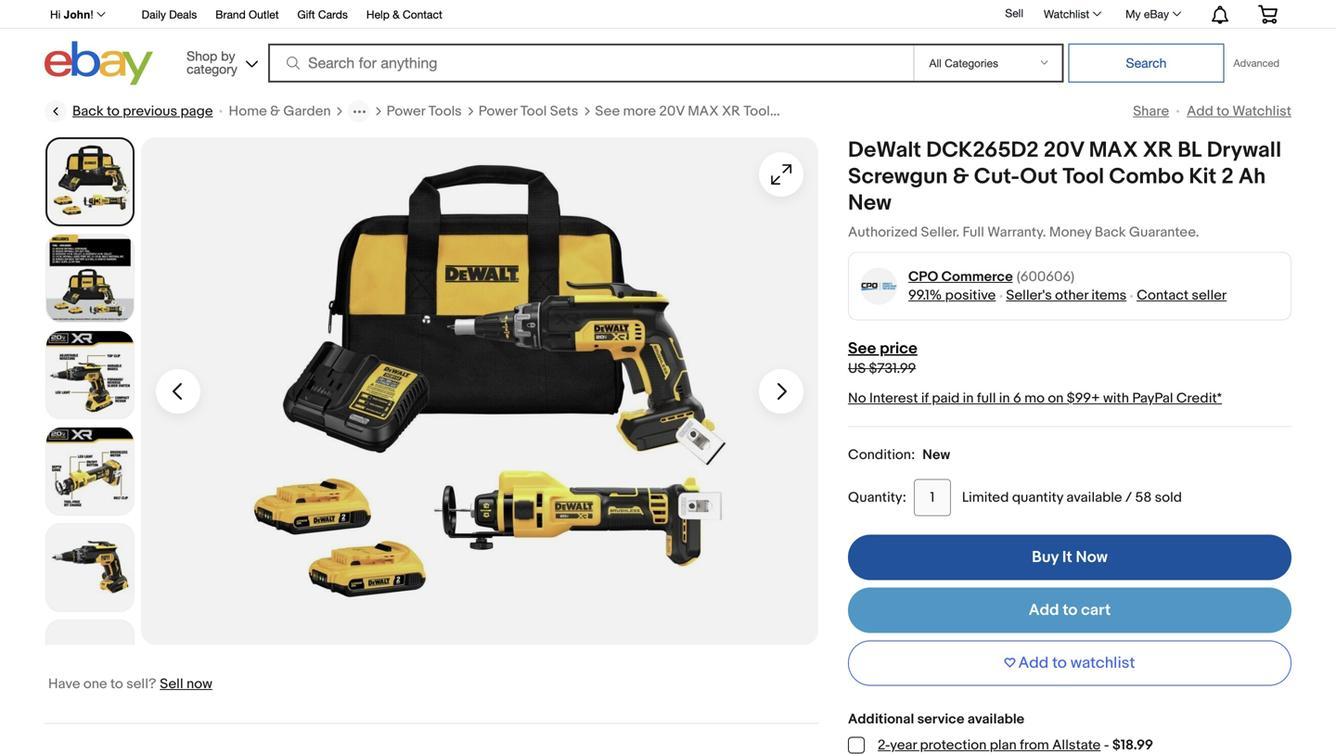 Task type: vqa. For each thing, say whether or not it's contained in the screenshot.
AMD
no



Task type: describe. For each thing, give the bounding box(es) containing it.
0 horizontal spatial sell
[[160, 676, 183, 693]]

buy it now link
[[848, 535, 1292, 581]]

commerce
[[941, 269, 1013, 285]]

positive
[[945, 287, 996, 304]]

seller's other items link
[[1006, 287, 1127, 304]]

new inside dewalt dck265d2 20v max xr bl drywall screwgun & cut-out tool combo kit 2 ah new authorized seller. full warranty. money back guarantee.
[[848, 190, 892, 217]]

see price us $731.99
[[848, 339, 918, 377]]

additional service available
[[848, 711, 1025, 728]]

6
[[1013, 390, 1021, 407]]

add to watchlist link
[[1187, 103, 1292, 120]]

out
[[1020, 164, 1058, 190]]

paypal
[[1132, 390, 1173, 407]]

other
[[1055, 287, 1088, 304]]

guarantee.
[[1129, 224, 1199, 241]]

add to cart link
[[848, 588, 1292, 633]]

items
[[1092, 287, 1127, 304]]

1 vertical spatial watchlist
[[1233, 103, 1292, 120]]

picture 3 of 20 image
[[46, 331, 134, 419]]

to for watchlist
[[1052, 654, 1067, 673]]

dewalt dck265d2 20v max xr bl drywall screwgun & cut-out tool combo kit 2 ah new authorized seller. full warranty. money back guarantee.
[[848, 137, 1282, 241]]

seller's
[[1006, 287, 1052, 304]]

warranty.
[[988, 224, 1046, 241]]

available for service
[[968, 711, 1025, 728]]

full
[[977, 390, 996, 407]]

kit inside see more 20v max xr tool combo kit - dck265d2 link
[[824, 103, 841, 120]]

on
[[1048, 390, 1064, 407]]

58
[[1135, 490, 1152, 506]]

2
[[1222, 164, 1234, 190]]

Search for anything text field
[[271, 45, 910, 81]]

add to watchlist
[[1187, 103, 1292, 120]]

seller's other items
[[1006, 287, 1127, 304]]

2-
[[878, 737, 890, 754]]

credit*
[[1176, 390, 1222, 407]]

picture 2 of 20 image
[[46, 235, 134, 322]]

cards
[[318, 8, 348, 21]]

none submit inside shop by category banner
[[1069, 44, 1224, 83]]

picture 1 of 20 image
[[47, 139, 133, 225]]

paid
[[932, 390, 960, 407]]

ah
[[1239, 164, 1266, 190]]

add for add to watchlist
[[1187, 103, 1214, 120]]

now
[[186, 676, 212, 693]]

shop by category
[[187, 48, 237, 77]]

0 horizontal spatial tool
[[520, 103, 547, 120]]

it
[[1062, 548, 1072, 568]]

from
[[1020, 737, 1049, 754]]

max for bl
[[1089, 137, 1138, 164]]

tools
[[428, 103, 462, 120]]

by
[[221, 48, 235, 64]]

watchlist link
[[1034, 3, 1110, 25]]

with
[[1103, 390, 1129, 407]]

see for price
[[848, 339, 876, 359]]

20v for dck265d2
[[1044, 137, 1084, 164]]

price
[[880, 339, 918, 359]]

us
[[848, 361, 866, 377]]

to for previous
[[107, 103, 120, 120]]

0 horizontal spatial dck265d2
[[853, 103, 924, 120]]

$18.99
[[1113, 737, 1153, 754]]

hi john !
[[50, 8, 93, 21]]

Quantity: text field
[[914, 479, 951, 517]]

advanced
[[1234, 57, 1280, 69]]

condition: new
[[848, 447, 950, 464]]

1 vertical spatial -
[[1104, 737, 1109, 754]]

service
[[917, 711, 965, 728]]

2-year protection plan from allstate - $18.99
[[878, 737, 1153, 754]]

no
[[848, 390, 866, 407]]

& for home
[[270, 103, 280, 120]]

condition:
[[848, 447, 915, 464]]

help & contact
[[366, 8, 442, 21]]

add for add to watchlist
[[1018, 654, 1049, 673]]

home & garden
[[229, 103, 331, 120]]

/
[[1126, 490, 1132, 506]]

my ebay
[[1126, 7, 1169, 20]]

combo inside dewalt dck265d2 20v max xr bl drywall screwgun & cut-out tool combo kit 2 ah new authorized seller. full warranty. money back guarantee.
[[1109, 164, 1184, 190]]

2 in from the left
[[999, 390, 1010, 407]]

available for quantity
[[1067, 490, 1122, 506]]

no interest if paid in full in 6 mo on $99+ with paypal credit*
[[848, 390, 1222, 407]]

sets
[[550, 103, 579, 120]]

cpo
[[908, 269, 938, 285]]

add to cart
[[1029, 601, 1111, 620]]

20v for more
[[659, 103, 685, 120]]

contact seller link
[[1137, 287, 1227, 304]]

99.1%
[[908, 287, 942, 304]]

dewalt
[[848, 137, 921, 164]]

shop by category banner
[[40, 0, 1292, 90]]

brand
[[216, 8, 246, 21]]

& for help
[[393, 8, 400, 21]]

john
[[64, 8, 90, 21]]

new inside condition: new
[[923, 447, 950, 464]]

power tool sets link
[[479, 102, 579, 121]]

sell now link
[[160, 676, 212, 693]]

my
[[1126, 7, 1141, 20]]

buy
[[1032, 548, 1059, 568]]

page
[[180, 103, 213, 120]]



Task type: locate. For each thing, give the bounding box(es) containing it.
limited quantity available / 58 sold
[[962, 490, 1182, 506]]

xr inside dewalt dck265d2 20v max xr bl drywall screwgun & cut-out tool combo kit 2 ah new authorized seller. full warranty. money back guarantee.
[[1143, 137, 1173, 164]]

share button
[[1133, 103, 1169, 120]]

watchlist right sell link
[[1044, 7, 1090, 20]]

quantity:
[[848, 490, 906, 506]]

see up us
[[848, 339, 876, 359]]

1 vertical spatial xr
[[1143, 137, 1173, 164]]

to left previous
[[107, 103, 120, 120]]

2 power from the left
[[479, 103, 517, 120]]

have
[[48, 676, 80, 693]]

1 in from the left
[[963, 390, 974, 407]]

interest
[[869, 390, 918, 407]]

sell?
[[126, 676, 156, 693]]

money
[[1049, 224, 1092, 241]]

add inside button
[[1018, 654, 1049, 673]]

bl
[[1178, 137, 1202, 164]]

$99+
[[1067, 390, 1100, 407]]

new up authorized
[[848, 190, 892, 217]]

cart
[[1081, 601, 1111, 620]]

0 vertical spatial add
[[1187, 103, 1214, 120]]

1 vertical spatial &
[[270, 103, 280, 120]]

0 horizontal spatial in
[[963, 390, 974, 407]]

drywall
[[1207, 137, 1282, 164]]

watchlist
[[1071, 654, 1135, 673]]

power right tools
[[479, 103, 517, 120]]

my ebay link
[[1116, 3, 1190, 25]]

1 vertical spatial 20v
[[1044, 137, 1084, 164]]

cpo commerce image
[[860, 267, 898, 305]]

1 horizontal spatial power
[[479, 103, 517, 120]]

-
[[845, 103, 850, 120], [1104, 737, 1109, 754]]

contact
[[403, 8, 442, 21], [1137, 287, 1189, 304]]

advanced link
[[1224, 45, 1289, 82]]

sold
[[1155, 490, 1182, 506]]

available left /
[[1067, 490, 1122, 506]]

allstate
[[1052, 737, 1101, 754]]

1 horizontal spatial max
[[1089, 137, 1138, 164]]

2 horizontal spatial &
[[953, 164, 969, 190]]

0 vertical spatial contact
[[403, 8, 442, 21]]

your shopping cart image
[[1257, 5, 1279, 23]]

available
[[1067, 490, 1122, 506], [968, 711, 1025, 728]]

account navigation
[[40, 0, 1292, 29]]

1 vertical spatial available
[[968, 711, 1025, 728]]

power left tools
[[387, 103, 425, 120]]

1 vertical spatial back
[[1095, 224, 1126, 241]]

to for cart
[[1063, 601, 1078, 620]]

dewalt dck265d2 20v max xr bl drywall screwgun & cut-out tool combo kit 2 ah new - picture 1 of 20 image
[[141, 137, 818, 645]]

1 horizontal spatial tool
[[744, 103, 770, 120]]

picture 5 of 20 image
[[46, 524, 134, 612]]

help & contact link
[[366, 5, 442, 26]]

0 vertical spatial sell
[[1005, 7, 1024, 20]]

1 vertical spatial new
[[923, 447, 950, 464]]

1 vertical spatial kit
[[1189, 164, 1217, 190]]

power tools
[[387, 103, 462, 120]]

additional
[[848, 711, 914, 728]]

full
[[963, 224, 984, 241]]

in left 6
[[999, 390, 1010, 407]]

gift
[[297, 8, 315, 21]]

0 horizontal spatial watchlist
[[1044, 7, 1090, 20]]

1 vertical spatial contact
[[1137, 287, 1189, 304]]

1 vertical spatial dck265d2
[[926, 137, 1039, 164]]

0 horizontal spatial new
[[848, 190, 892, 217]]

2 horizontal spatial tool
[[1063, 164, 1104, 190]]

- left $18.99
[[1104, 737, 1109, 754]]

20v inside dewalt dck265d2 20v max xr bl drywall screwgun & cut-out tool combo kit 2 ah new authorized seller. full warranty. money back guarantee.
[[1044, 137, 1084, 164]]

0 vertical spatial max
[[688, 103, 719, 120]]

to left watchlist
[[1052, 654, 1067, 673]]

0 vertical spatial watchlist
[[1044, 7, 1090, 20]]

max inside dewalt dck265d2 20v max xr bl drywall screwgun & cut-out tool combo kit 2 ah new authorized seller. full warranty. money back guarantee.
[[1089, 137, 1138, 164]]

0 vertical spatial new
[[848, 190, 892, 217]]

2 vertical spatial &
[[953, 164, 969, 190]]

(600606)
[[1017, 269, 1075, 285]]

1 horizontal spatial 20v
[[1044, 137, 1084, 164]]

sell inside account navigation
[[1005, 7, 1024, 20]]

tool inside dewalt dck265d2 20v max xr bl drywall screwgun & cut-out tool combo kit 2 ah new authorized seller. full warranty. money back guarantee.
[[1063, 164, 1104, 190]]

1 vertical spatial see
[[848, 339, 876, 359]]

back
[[72, 103, 104, 120], [1095, 224, 1126, 241]]

0 vertical spatial &
[[393, 8, 400, 21]]

power tool sets
[[479, 103, 579, 120]]

contact right help
[[403, 8, 442, 21]]

0 vertical spatial dck265d2
[[853, 103, 924, 120]]

0 horizontal spatial kit
[[824, 103, 841, 120]]

back inside dewalt dck265d2 20v max xr bl drywall screwgun & cut-out tool combo kit 2 ah new authorized seller. full warranty. money back guarantee.
[[1095, 224, 1126, 241]]

& right help
[[393, 8, 400, 21]]

xr left bl
[[1143, 137, 1173, 164]]

1 horizontal spatial xr
[[1143, 137, 1173, 164]]

sell left the watchlist link
[[1005, 7, 1024, 20]]

buy it now
[[1032, 548, 1108, 568]]

1 horizontal spatial available
[[1067, 490, 1122, 506]]

& inside account navigation
[[393, 8, 400, 21]]

0 vertical spatial kit
[[824, 103, 841, 120]]

new up quantity: text field
[[923, 447, 950, 464]]

limited
[[962, 490, 1009, 506]]

0 vertical spatial 20v
[[659, 103, 685, 120]]

power tools link
[[387, 102, 462, 121]]

1 vertical spatial add
[[1029, 601, 1059, 620]]

0 vertical spatial see
[[595, 103, 620, 120]]

previous
[[123, 103, 177, 120]]

see left more
[[595, 103, 620, 120]]

quantity
[[1012, 490, 1063, 506]]

2 vertical spatial add
[[1018, 654, 1049, 673]]

to for watchlist
[[1217, 103, 1230, 120]]

picture 4 of 20 image
[[46, 428, 134, 515]]

$731.99
[[869, 361, 916, 377]]

add left cart
[[1029, 601, 1059, 620]]

back to previous page
[[72, 103, 213, 120]]

no interest if paid in full in 6 mo on $99+ with paypal credit* link
[[848, 390, 1222, 407]]

1 horizontal spatial new
[[923, 447, 950, 464]]

0 horizontal spatial power
[[387, 103, 425, 120]]

1 horizontal spatial dck265d2
[[926, 137, 1039, 164]]

1 horizontal spatial sell
[[1005, 7, 1024, 20]]

screwgun
[[848, 164, 948, 190]]

1 horizontal spatial contact
[[1137, 287, 1189, 304]]

1 vertical spatial sell
[[160, 676, 183, 693]]

dck265d2
[[853, 103, 924, 120], [926, 137, 1039, 164]]

& inside dewalt dck265d2 20v max xr bl drywall screwgun & cut-out tool combo kit 2 ah new authorized seller. full warranty. money back guarantee.
[[953, 164, 969, 190]]

authorized
[[848, 224, 918, 241]]

daily
[[142, 8, 166, 21]]

0 horizontal spatial max
[[688, 103, 719, 120]]

cut-
[[974, 164, 1020, 190]]

to right one
[[110, 676, 123, 693]]

add to watchlist
[[1018, 654, 1135, 673]]

1 horizontal spatial see
[[848, 339, 876, 359]]

99.1% positive
[[908, 287, 996, 304]]

20v right more
[[659, 103, 685, 120]]

0 horizontal spatial available
[[968, 711, 1025, 728]]

max right more
[[688, 103, 719, 120]]

dck265d2 up "dewalt"
[[853, 103, 924, 120]]

cpo commerce (600606)
[[908, 269, 1075, 285]]

1 horizontal spatial -
[[1104, 737, 1109, 754]]

deals
[[169, 8, 197, 21]]

0 horizontal spatial xr
[[722, 103, 740, 120]]

one
[[83, 676, 107, 693]]

20v right cut-
[[1044, 137, 1084, 164]]

see more 20v max xr tool combo kit - dck265d2
[[595, 103, 924, 120]]

back to previous page link
[[45, 100, 213, 122]]

0 vertical spatial available
[[1067, 490, 1122, 506]]

0 horizontal spatial back
[[72, 103, 104, 120]]

in left full
[[963, 390, 974, 407]]

1 horizontal spatial kit
[[1189, 164, 1217, 190]]

see more 20v max xr tool combo kit - dck265d2 link
[[595, 102, 924, 121]]

available up plan
[[968, 711, 1025, 728]]

see inside see price us $731.99
[[848, 339, 876, 359]]

to up drywall
[[1217, 103, 1230, 120]]

0 horizontal spatial &
[[270, 103, 280, 120]]

daily deals
[[142, 8, 197, 21]]

brand outlet
[[216, 8, 279, 21]]

seller.
[[921, 224, 960, 241]]

max
[[688, 103, 719, 120], [1089, 137, 1138, 164]]

xr
[[722, 103, 740, 120], [1143, 137, 1173, 164]]

add down the add to cart
[[1018, 654, 1049, 673]]

contact left seller
[[1137, 287, 1189, 304]]

0 vertical spatial -
[[845, 103, 850, 120]]

power for power tools
[[387, 103, 425, 120]]

1 horizontal spatial watchlist
[[1233, 103, 1292, 120]]

dck265d2 up full
[[926, 137, 1039, 164]]

gift cards link
[[297, 5, 348, 26]]

watchlist up drywall
[[1233, 103, 1292, 120]]

mo
[[1025, 390, 1045, 407]]

1 horizontal spatial in
[[999, 390, 1010, 407]]

power for power tool sets
[[479, 103, 517, 120]]

& left cut-
[[953, 164, 969, 190]]

add to watchlist button
[[848, 641, 1292, 686]]

xr right more
[[722, 103, 740, 120]]

watchlist
[[1044, 7, 1090, 20], [1233, 103, 1292, 120]]

dck265d2 inside dewalt dck265d2 20v max xr bl drywall screwgun & cut-out tool combo kit 2 ah new authorized seller. full warranty. money back guarantee.
[[926, 137, 1039, 164]]

shop
[[187, 48, 217, 64]]

xr for tool
[[722, 103, 740, 120]]

1 power from the left
[[387, 103, 425, 120]]

to inside button
[[1052, 654, 1067, 673]]

0 horizontal spatial see
[[595, 103, 620, 120]]

new
[[848, 190, 892, 217], [923, 447, 950, 464]]

help
[[366, 8, 390, 21]]

kit inside dewalt dck265d2 20v max xr bl drywall screwgun & cut-out tool combo kit 2 ah new authorized seller. full warranty. money back guarantee.
[[1189, 164, 1217, 190]]

0 vertical spatial combo
[[773, 103, 821, 120]]

None submit
[[1069, 44, 1224, 83]]

plan
[[990, 737, 1017, 754]]

max for tool
[[688, 103, 719, 120]]

1 vertical spatial max
[[1089, 137, 1138, 164]]

0 horizontal spatial -
[[845, 103, 850, 120]]

- up "dewalt"
[[845, 103, 850, 120]]

contact seller
[[1137, 287, 1227, 304]]

seller
[[1192, 287, 1227, 304]]

max down share "button" on the right top of the page
[[1089, 137, 1138, 164]]

0 horizontal spatial combo
[[773, 103, 821, 120]]

see for more
[[595, 103, 620, 120]]

0 horizontal spatial 20v
[[659, 103, 685, 120]]

daily deals link
[[142, 5, 197, 26]]

add for add to cart
[[1029, 601, 1059, 620]]

20v
[[659, 103, 685, 120], [1044, 137, 1084, 164]]

combo
[[773, 103, 821, 120], [1109, 164, 1184, 190]]

sell left now
[[160, 676, 183, 693]]

cpo commerce link
[[908, 268, 1013, 286]]

0 vertical spatial back
[[72, 103, 104, 120]]

watchlist inside account navigation
[[1044, 7, 1090, 20]]

if
[[921, 390, 929, 407]]

year
[[890, 737, 917, 754]]

add
[[1187, 103, 1214, 120], [1029, 601, 1059, 620], [1018, 654, 1049, 673]]

& right home
[[270, 103, 280, 120]]

1 horizontal spatial &
[[393, 8, 400, 21]]

xr for bl
[[1143, 137, 1173, 164]]

1 horizontal spatial back
[[1095, 224, 1126, 241]]

add up bl
[[1187, 103, 1214, 120]]

back left previous
[[72, 103, 104, 120]]

1 horizontal spatial combo
[[1109, 164, 1184, 190]]

more
[[623, 103, 656, 120]]

contact inside account navigation
[[403, 8, 442, 21]]

1 vertical spatial combo
[[1109, 164, 1184, 190]]

sell
[[1005, 7, 1024, 20], [160, 676, 183, 693]]

0 horizontal spatial contact
[[403, 8, 442, 21]]

back right money
[[1095, 224, 1126, 241]]

0 vertical spatial xr
[[722, 103, 740, 120]]

outlet
[[249, 8, 279, 21]]

to left cart
[[1063, 601, 1078, 620]]



